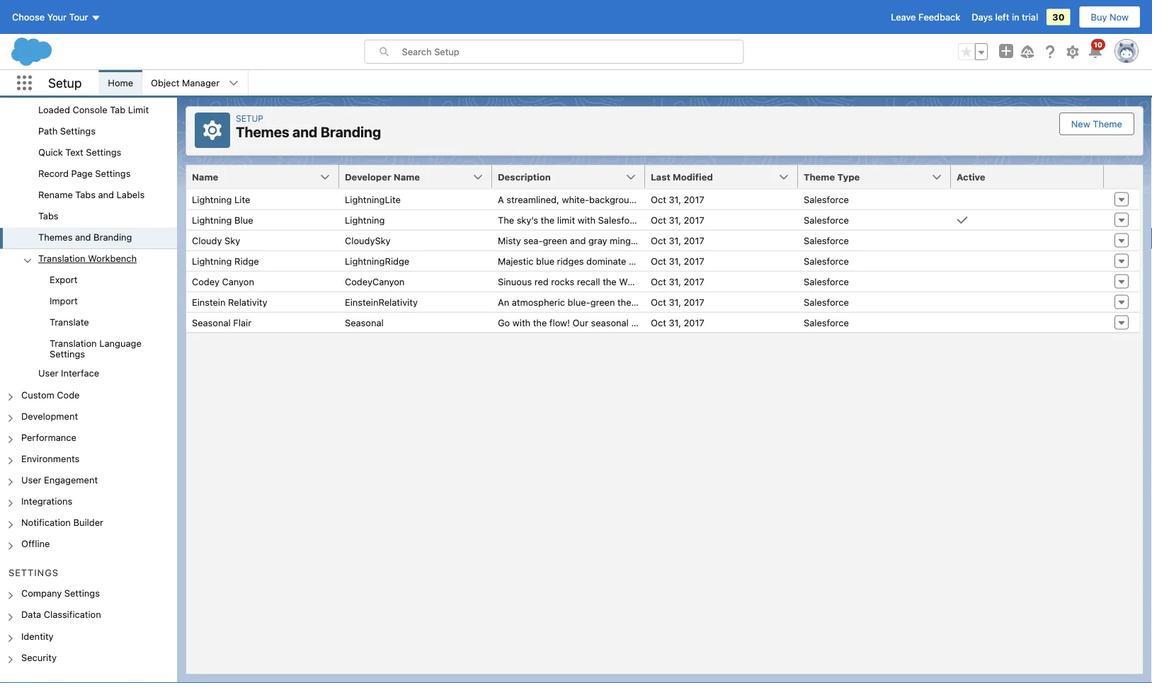 Task type: locate. For each thing, give the bounding box(es) containing it.
salesforce's up life
[[695, 297, 747, 307]]

oct down dreamy-
[[651, 276, 667, 287]]

oct 31, 2017 down half-
[[651, 256, 705, 266]]

oct for salesforce's
[[651, 215, 667, 225]]

buy now button
[[1079, 6, 1141, 28]]

gray
[[589, 235, 608, 246]]

0 horizontal spatial this
[[629, 256, 645, 266]]

user up custom code
[[38, 368, 58, 379]]

5 31, from the top
[[669, 276, 682, 287]]

cell
[[952, 190, 1105, 209], [952, 230, 1105, 250], [952, 250, 1105, 271], [952, 271, 1105, 292], [952, 292, 1105, 312], [952, 312, 1105, 333]]

in inside grid
[[641, 235, 649, 246]]

green down limit
[[543, 235, 568, 246]]

with right go
[[513, 317, 531, 328]]

life
[[711, 317, 724, 328]]

cloudy down astro.
[[855, 235, 885, 246]]

2 name from the left
[[394, 171, 420, 182]]

setup for setup
[[48, 75, 82, 91]]

branding inside 'tree item'
[[94, 232, 132, 243]]

seasonal
[[192, 317, 231, 328], [345, 317, 384, 328]]

dominate
[[587, 256, 627, 266]]

1 vertical spatial this
[[629, 256, 645, 266]]

tabs down rename
[[38, 211, 59, 221]]

branding up workbench
[[94, 232, 132, 243]]

oct 31, 2017 up signature
[[651, 194, 705, 205]]

4 oct from the top
[[651, 256, 667, 266]]

1 vertical spatial themes
[[38, 232, 73, 243]]

lightning up cloudy sky
[[192, 215, 232, 225]]

cell for an atmospheric blue-green theme celebrates salesforce's brilliant ai agent, einstein.
[[952, 292, 1105, 312]]

translation up export
[[38, 253, 85, 264]]

4 31, from the top
[[669, 256, 682, 266]]

western
[[619, 276, 655, 287]]

goat.
[[904, 235, 926, 246]]

0 horizontal spatial blue
[[536, 256, 555, 266]]

quick
[[38, 147, 63, 157]]

2017 up the sky's the limit with salesforce's signature blue template, featuring salesforce mascot astro. at top
[[684, 194, 705, 205]]

3 31, from the top
[[669, 235, 682, 246]]

6 oct 31, 2017 from the top
[[651, 297, 705, 307]]

0 horizontal spatial themes
[[38, 232, 73, 243]]

3 oct from the top
[[651, 235, 667, 246]]

1 horizontal spatial green
[[591, 297, 615, 307]]

a
[[498, 194, 504, 205]]

1 name from the left
[[192, 171, 218, 182]]

translation workbench tree item
[[0, 249, 177, 364]]

lightning up lightning blue
[[192, 194, 232, 205]]

1 vertical spatial in
[[641, 235, 649, 246]]

grid containing name
[[186, 165, 1140, 333]]

language
[[99, 338, 142, 349]]

1 vertical spatial translation
[[50, 338, 97, 349]]

lightning lite
[[192, 194, 250, 205]]

hued
[[683, 256, 705, 266]]

sinuous
[[498, 276, 532, 287]]

cell for misty sea-green and gray mingle in this half-lit theme, featuring salesforce mascot cloudy the goat.
[[952, 230, 1105, 250]]

streamlined,
[[507, 194, 560, 205]]

31, for theme
[[669, 317, 682, 328]]

settings up labels
[[95, 168, 131, 179]]

2017 down lit
[[684, 256, 705, 266]]

0 vertical spatial this
[[651, 235, 667, 246]]

theme.
[[707, 256, 737, 266]]

setup themes and branding
[[236, 113, 381, 140]]

translation for translation language settings
[[50, 338, 97, 349]]

1 horizontal spatial this
[[651, 235, 667, 246]]

lightningridge
[[345, 256, 410, 266]]

3 oct 31, 2017 from the top
[[651, 235, 705, 246]]

oct 31, 2017 for hued
[[651, 256, 705, 266]]

setup up 'loaded'
[[48, 75, 82, 91]]

environments link
[[21, 453, 79, 466]]

featuring down template,
[[732, 235, 770, 246]]

oct up landscape
[[651, 256, 667, 266]]

oct 31, 2017 for salesforce's
[[651, 297, 705, 307]]

0 vertical spatial tabs
[[75, 189, 96, 200]]

oct for for
[[651, 194, 667, 205]]

company settings
[[21, 589, 100, 599]]

einstein relativity
[[192, 297, 267, 307]]

1 vertical spatial branding
[[94, 232, 132, 243]]

release.
[[849, 317, 883, 328]]

green
[[543, 235, 568, 246], [591, 297, 615, 307]]

custom code
[[21, 390, 80, 400]]

leave feedback
[[891, 12, 961, 22]]

1 vertical spatial theme
[[804, 171, 835, 182]]

7 oct from the top
[[651, 317, 667, 328]]

celebrates
[[647, 297, 692, 307]]

oct left for
[[651, 194, 667, 205]]

codeycanyon
[[345, 276, 405, 287]]

0 horizontal spatial name
[[192, 171, 218, 182]]

lite
[[235, 194, 250, 205]]

2017 left life
[[684, 317, 705, 328]]

name up lightning lite
[[192, 171, 218, 182]]

Search Setup text field
[[402, 40, 744, 63]]

1 vertical spatial user
[[21, 475, 41, 485]]

settings up classification
[[64, 589, 100, 599]]

who
[[715, 194, 733, 205]]

translation inside translation language settings
[[50, 338, 97, 349]]

4 2017 from the top
[[684, 256, 705, 266]]

31, up signature
[[669, 194, 682, 205]]

1 horizontal spatial name
[[394, 171, 420, 182]]

name inside button
[[394, 171, 420, 182]]

theme inside new theme button
[[1093, 119, 1123, 129]]

einstein.
[[825, 297, 861, 307]]

1 horizontal spatial tabs
[[75, 189, 96, 200]]

31, up half-
[[669, 215, 682, 225]]

the left bear.
[[856, 276, 870, 287]]

1 horizontal spatial themes
[[236, 124, 290, 140]]

object manager
[[151, 78, 220, 88]]

oct for dreamy-
[[651, 256, 667, 266]]

1 2017 from the top
[[684, 194, 705, 205]]

an
[[498, 297, 510, 307]]

1 cell from the top
[[952, 190, 1105, 209]]

your
[[737, 317, 756, 328]]

0 vertical spatial in
[[1012, 12, 1020, 22]]

4 oct 31, 2017 from the top
[[651, 256, 705, 266]]

7 31, from the top
[[669, 317, 682, 328]]

0 vertical spatial theme
[[1093, 119, 1123, 129]]

0 horizontal spatial branding
[[94, 232, 132, 243]]

0 vertical spatial translation
[[38, 253, 85, 264]]

group containing loaded console tab limit
[[0, 0, 177, 385]]

user for user engagement
[[21, 475, 41, 485]]

lightning blue
[[192, 215, 253, 225]]

6 cell from the top
[[952, 312, 1105, 333]]

rename tabs and labels link
[[38, 189, 145, 202]]

1 horizontal spatial blue
[[696, 215, 714, 225]]

featuring down a
[[759, 215, 798, 225]]

1 seasonal from the left
[[192, 317, 231, 328]]

record page settings
[[38, 168, 131, 179]]

the left flow!
[[533, 317, 547, 328]]

name right developer
[[394, 171, 420, 182]]

0 horizontal spatial with
[[513, 317, 531, 328]]

lightning ridge
[[192, 256, 259, 266]]

and
[[293, 124, 318, 140], [98, 189, 114, 200], [75, 232, 91, 243], [570, 235, 586, 246], [704, 276, 720, 287]]

2017 down hued
[[684, 276, 705, 287]]

30
[[1053, 12, 1065, 22]]

oct 31, 2017 for landscape
[[651, 276, 705, 287]]

2017 for those
[[684, 194, 705, 205]]

2 cell from the top
[[952, 230, 1105, 250]]

oct down design
[[651, 215, 667, 225]]

oct 31, 2017 for those
[[651, 194, 705, 205]]

lightning down cloudy sky
[[192, 256, 232, 266]]

1 codey from the left
[[192, 276, 220, 287]]

0 horizontal spatial salesforce's
[[598, 215, 650, 225]]

settings up user interface
[[50, 349, 85, 360]]

1 horizontal spatial setup
[[236, 113, 263, 123]]

1 vertical spatial setup
[[236, 113, 263, 123]]

0 vertical spatial with
[[578, 215, 596, 225]]

mascot down palette. at right top
[[848, 215, 880, 225]]

seasonal for seasonal
[[345, 317, 384, 328]]

2017
[[684, 194, 705, 205], [684, 215, 705, 225], [684, 235, 705, 246], [684, 256, 705, 266], [684, 276, 705, 287], [684, 297, 705, 307], [684, 317, 705, 328]]

mascot down color
[[821, 235, 852, 246]]

company settings link
[[21, 589, 100, 601]]

with right limit
[[578, 215, 596, 225]]

green up "seasonal"
[[591, 297, 615, 307]]

name cell
[[186, 165, 348, 190]]

0 horizontal spatial tabs
[[38, 211, 59, 221]]

0 vertical spatial branding
[[321, 124, 381, 140]]

2017 for hued
[[684, 256, 705, 266]]

lightning up cloudysky
[[345, 215, 385, 225]]

user for user interface
[[38, 368, 58, 379]]

31, up brings at right
[[669, 297, 682, 307]]

1 horizontal spatial codey
[[826, 276, 854, 287]]

oct 31, 2017 down an atmospheric blue-green theme celebrates salesforce's brilliant ai agent, einstein.
[[651, 317, 705, 328]]

2 31, from the top
[[669, 215, 682, 225]]

for
[[674, 194, 686, 205]]

1 oct from the top
[[651, 194, 667, 205]]

buy now
[[1091, 12, 1129, 22]]

4 cell from the top
[[952, 271, 1105, 292]]

0 horizontal spatial cloudy
[[192, 235, 222, 246]]

seasonal down the einstein on the top left
[[192, 317, 231, 328]]

lightning extension image
[[0, 78, 177, 100]]

0 horizontal spatial seasonal
[[192, 317, 231, 328]]

2017 down sinuous red rocks recall the western landscape and our industrious mascot, codey the bear.
[[684, 297, 705, 307]]

salesforce's
[[598, 215, 650, 225], [695, 297, 747, 307]]

2017 up hued
[[684, 235, 705, 246]]

mascot
[[848, 215, 880, 225], [821, 235, 852, 246]]

3 2017 from the top
[[684, 235, 705, 246]]

1 horizontal spatial theme
[[1093, 119, 1123, 129]]

in right mingle
[[641, 235, 649, 246]]

notification builder
[[21, 517, 103, 528]]

0 vertical spatial featuring
[[759, 215, 798, 225]]

31, left hued
[[669, 256, 682, 266]]

user engagement
[[21, 475, 98, 485]]

translation down translate link
[[50, 338, 97, 349]]

oct 31, 2017 down landscape
[[651, 297, 705, 307]]

theme inside theme type button
[[804, 171, 835, 182]]

theme
[[618, 297, 645, 307], [632, 317, 659, 328]]

oct 31, 2017 down signature
[[651, 235, 705, 246]]

0 vertical spatial green
[[543, 235, 568, 246]]

1 31, from the top
[[669, 194, 682, 205]]

cell for a streamlined, white-background design for those who prefer a restrained color palette.
[[952, 190, 1105, 209]]

rename tabs and labels
[[38, 189, 145, 200]]

31, left lit
[[669, 235, 682, 246]]

leave
[[891, 12, 916, 22]]

description
[[498, 171, 551, 182]]

2 seasonal from the left
[[345, 317, 384, 328]]

cloudy left sky
[[192, 235, 222, 246]]

theme up color
[[804, 171, 835, 182]]

31, down an atmospheric blue-green theme celebrates salesforce's brilliant ai agent, einstein.
[[669, 317, 682, 328]]

oct left half-
[[651, 235, 667, 246]]

7 oct 31, 2017 from the top
[[651, 317, 705, 328]]

theme down western
[[618, 297, 645, 307]]

actions cell
[[1105, 165, 1140, 190]]

6 31, from the top
[[669, 297, 682, 307]]

oct for mingle
[[651, 235, 667, 246]]

oct for celebrates
[[651, 297, 667, 307]]

description cell
[[492, 165, 654, 190]]

sky's
[[517, 215, 538, 225]]

salesforce's up mingle
[[598, 215, 650, 225]]

0 vertical spatial user
[[38, 368, 58, 379]]

themes
[[236, 124, 290, 140], [38, 232, 73, 243]]

with
[[578, 215, 596, 225], [513, 317, 531, 328]]

blue-
[[568, 297, 591, 307]]

design
[[643, 194, 672, 205]]

oct 31, 2017 up an atmospheric blue-green theme celebrates salesforce's brilliant ai agent, einstein.
[[651, 276, 705, 287]]

quick text settings link
[[38, 147, 121, 159]]

6 oct from the top
[[651, 297, 667, 307]]

themes down the setup link
[[236, 124, 290, 140]]

our
[[723, 276, 737, 287]]

tabs down 'record page settings' link
[[75, 189, 96, 200]]

2 oct from the top
[[651, 215, 667, 225]]

loaded console tab limit
[[38, 104, 149, 115]]

themes inside 'tree item'
[[38, 232, 73, 243]]

and left labels
[[98, 189, 114, 200]]

a streamlined, white-background design for those who prefer a restrained color palette.
[[498, 194, 874, 205]]

2017 up lit
[[684, 215, 705, 225]]

31, up an atmospheric blue-green theme celebrates salesforce's brilliant ai agent, einstein.
[[669, 276, 682, 287]]

integrations link
[[21, 496, 72, 509]]

blue down the those
[[696, 215, 714, 225]]

actions image
[[1105, 165, 1140, 188]]

5 oct 31, 2017 from the top
[[651, 276, 705, 287]]

import link
[[50, 296, 78, 309]]

setup for setup themes and branding
[[236, 113, 263, 123]]

go with the flow! our seasonal theme brings new life to your salesforce org every release.
[[498, 317, 883, 328]]

1 horizontal spatial cloudy
[[855, 235, 885, 246]]

6 2017 from the top
[[684, 297, 705, 307]]

codey
[[192, 276, 220, 287], [826, 276, 854, 287]]

oct
[[651, 194, 667, 205], [651, 215, 667, 225], [651, 235, 667, 246], [651, 256, 667, 266], [651, 276, 667, 287], [651, 297, 667, 307], [651, 317, 667, 328]]

this left half-
[[651, 235, 667, 246]]

white-
[[562, 194, 590, 205]]

this up western
[[629, 256, 645, 266]]

salesforce for an atmospheric blue-green theme celebrates salesforce's brilliant ai agent, einstein.
[[804, 297, 849, 307]]

seasonal down einsteinrelativity
[[345, 317, 384, 328]]

codey up einstein.
[[826, 276, 854, 287]]

theme right new
[[1093, 119, 1123, 129]]

new
[[691, 317, 708, 328]]

setup tree tree
[[0, 0, 177, 684]]

codey up the einstein on the top left
[[192, 276, 220, 287]]

0 horizontal spatial green
[[543, 235, 568, 246]]

loaded console tab limit link
[[38, 104, 149, 117]]

oct down celebrates
[[651, 317, 667, 328]]

seasonal
[[591, 317, 629, 328]]

theme left brings at right
[[632, 317, 659, 328]]

setup inside setup themes and branding
[[236, 113, 263, 123]]

1 horizontal spatial branding
[[321, 124, 381, 140]]

1 oct 31, 2017 from the top
[[651, 194, 705, 205]]

user inside group
[[38, 368, 58, 379]]

the left goat.
[[887, 235, 901, 246]]

data classification
[[21, 610, 101, 620]]

last modified
[[651, 171, 713, 182]]

0 vertical spatial themes
[[236, 124, 290, 140]]

0 vertical spatial blue
[[696, 215, 714, 225]]

trial
[[1022, 12, 1039, 22]]

0 horizontal spatial in
[[641, 235, 649, 246]]

2 oct 31, 2017 from the top
[[651, 215, 705, 225]]

0 vertical spatial setup
[[48, 75, 82, 91]]

the
[[498, 215, 514, 225]]

identity
[[21, 631, 54, 642]]

grid
[[186, 165, 1140, 333]]

0 horizontal spatial codey
[[192, 276, 220, 287]]

oct up brings at right
[[651, 297, 667, 307]]

blue up red
[[536, 256, 555, 266]]

5 2017 from the top
[[684, 276, 705, 287]]

1 horizontal spatial seasonal
[[345, 317, 384, 328]]

limit
[[128, 104, 149, 115]]

5 cell from the top
[[952, 292, 1105, 312]]

2017 for in
[[684, 235, 705, 246]]

user up integrations
[[21, 475, 41, 485]]

7 2017 from the top
[[684, 317, 705, 328]]

1 vertical spatial salesforce's
[[695, 297, 747, 307]]

and up "name" cell at top left
[[293, 124, 318, 140]]

group
[[0, 0, 177, 385], [959, 43, 988, 60], [0, 270, 177, 364]]

in
[[1012, 12, 1020, 22], [641, 235, 649, 246]]

new theme button
[[1060, 113, 1135, 135]]

translation workbench link
[[38, 253, 137, 266]]

2 2017 from the top
[[684, 215, 705, 225]]

1 vertical spatial blue
[[536, 256, 555, 266]]

and up translation workbench
[[75, 232, 91, 243]]

0 vertical spatial theme
[[618, 297, 645, 307]]

seasonal for seasonal flair
[[192, 317, 231, 328]]

0 horizontal spatial setup
[[48, 75, 82, 91]]

oct 31, 2017 up half-
[[651, 215, 705, 225]]

3 cell from the top
[[952, 250, 1105, 271]]

branding up developer
[[321, 124, 381, 140]]

in right left
[[1012, 12, 1020, 22]]

setup up "name" 'button'
[[236, 113, 263, 123]]

themes down the tabs link
[[38, 232, 73, 243]]

5 oct from the top
[[651, 276, 667, 287]]

lightning for lightning
[[345, 215, 385, 225]]

0 horizontal spatial theme
[[804, 171, 835, 182]]

31, for landscape
[[669, 276, 682, 287]]

cloudy
[[192, 235, 222, 246], [855, 235, 885, 246]]



Task type: describe. For each thing, give the bounding box(es) containing it.
2 codey from the left
[[826, 276, 854, 287]]

1 vertical spatial with
[[513, 317, 531, 328]]

sinuous red rocks recall the western landscape and our industrious mascot, codey the bear.
[[498, 276, 894, 287]]

and inside 'tree item'
[[75, 232, 91, 243]]

ridge
[[235, 256, 259, 266]]

31, for in
[[669, 235, 682, 246]]

path
[[38, 125, 58, 136]]

lightning for lightning ridge
[[192, 256, 232, 266]]

choose
[[12, 12, 45, 22]]

developer name
[[345, 171, 420, 182]]

31, for signature
[[669, 215, 682, 225]]

limit
[[557, 215, 575, 225]]

ai
[[784, 297, 792, 307]]

security
[[21, 652, 57, 663]]

those
[[689, 194, 713, 205]]

type
[[838, 171, 860, 182]]

themes and branding link
[[38, 232, 132, 245]]

settings up quick text settings
[[60, 125, 96, 136]]

last modified cell
[[645, 165, 807, 190]]

active button
[[952, 165, 1105, 188]]

translation workbench
[[38, 253, 137, 264]]

oct 31, 2017 for signature
[[651, 215, 705, 225]]

1 cloudy from the left
[[192, 235, 222, 246]]

1 vertical spatial green
[[591, 297, 615, 307]]

sea-
[[524, 235, 543, 246]]

performance link
[[21, 432, 76, 445]]

lightning for lightning blue
[[192, 215, 232, 225]]

themes and branding
[[38, 232, 132, 243]]

and inside setup themes and branding
[[293, 124, 318, 140]]

every
[[823, 317, 847, 328]]

color
[[817, 194, 839, 205]]

recall
[[577, 276, 601, 287]]

manager
[[182, 78, 220, 88]]

industrious
[[739, 276, 787, 287]]

classification
[[44, 610, 101, 620]]

cell for go with the flow! our seasonal theme brings new life to your salesforce org every release.
[[952, 312, 1105, 333]]

the left limit
[[541, 215, 555, 225]]

last modified button
[[645, 165, 798, 188]]

page
[[71, 168, 93, 179]]

cell for sinuous red rocks recall the western landscape and our industrious mascot, codey the bear.
[[952, 271, 1105, 292]]

themes and branding tree item
[[0, 228, 177, 249]]

tab
[[110, 104, 125, 115]]

palette.
[[842, 194, 874, 205]]

ridges
[[557, 256, 584, 266]]

offline link
[[21, 539, 50, 551]]

leave feedback link
[[891, 12, 961, 22]]

2017 for theme
[[684, 317, 705, 328]]

go
[[498, 317, 510, 328]]

export tree item
[[0, 270, 177, 292]]

quick text settings
[[38, 147, 121, 157]]

bear.
[[873, 276, 894, 287]]

oct 31, 2017 for theme
[[651, 317, 705, 328]]

record
[[38, 168, 69, 179]]

salesforce for the sky's the limit with salesforce's signature blue template, featuring salesforce mascot astro.
[[804, 215, 849, 225]]

1 vertical spatial mascot
[[821, 235, 852, 246]]

identity link
[[21, 631, 54, 644]]

1 vertical spatial tabs
[[38, 211, 59, 221]]

oct for western
[[651, 276, 667, 287]]

oct 31, 2017 for in
[[651, 235, 705, 246]]

and left gray
[[570, 235, 586, 246]]

1 vertical spatial theme
[[632, 317, 659, 328]]

blue
[[235, 215, 253, 225]]

active cell
[[952, 165, 1113, 190]]

0 vertical spatial mascot
[[848, 215, 880, 225]]

to
[[726, 317, 735, 328]]

rocks
[[551, 276, 575, 287]]

translation for translation workbench
[[38, 253, 85, 264]]

company
[[21, 589, 62, 599]]

performance
[[21, 432, 76, 443]]

2017 for landscape
[[684, 276, 705, 287]]

oct for seasonal
[[651, 317, 667, 328]]

new theme
[[1072, 119, 1123, 129]]

sky
[[225, 235, 240, 246]]

object
[[151, 78, 180, 88]]

salesforce for go with the flow! our seasonal theme brings new life to your salesforce org every release.
[[804, 317, 849, 328]]

developer
[[345, 171, 391, 182]]

export link
[[50, 275, 78, 287]]

the down dominate
[[603, 276, 617, 287]]

2017 for signature
[[684, 215, 705, 225]]

choose your tour
[[12, 12, 88, 22]]

labels
[[117, 189, 145, 200]]

restrained
[[772, 194, 815, 205]]

import
[[50, 296, 78, 306]]

buy
[[1091, 12, 1108, 22]]

lit
[[689, 235, 697, 246]]

home
[[108, 78, 133, 88]]

1 vertical spatial featuring
[[732, 235, 770, 246]]

31, for hued
[[669, 256, 682, 266]]

31, for salesforce's
[[669, 297, 682, 307]]

dreamy-
[[647, 256, 683, 266]]

majestic
[[498, 256, 534, 266]]

salesforce for a streamlined, white-background design for those who prefer a restrained color palette.
[[804, 194, 849, 205]]

1 horizontal spatial with
[[578, 215, 596, 225]]

settings up record page settings
[[86, 147, 121, 157]]

flair
[[233, 317, 252, 328]]

theme type cell
[[798, 165, 960, 190]]

codey canyon
[[192, 276, 254, 287]]

tabs inside rename tabs and labels link
[[75, 189, 96, 200]]

themes inside setup themes and branding
[[236, 124, 290, 140]]

31, for those
[[669, 194, 682, 205]]

landscape
[[658, 276, 702, 287]]

einsteinrelativity
[[345, 297, 418, 307]]

majestic blue ridges dominate this dreamy-hued theme.
[[498, 256, 737, 266]]

atmospheric
[[512, 297, 565, 307]]

lightning for lightning lite
[[192, 194, 232, 205]]

now
[[1110, 12, 1129, 22]]

modified
[[673, 171, 713, 182]]

2 cloudy from the left
[[855, 235, 885, 246]]

object manager link
[[142, 70, 228, 96]]

mascot,
[[789, 276, 824, 287]]

template,
[[717, 215, 757, 225]]

text default image
[[957, 215, 969, 226]]

development link
[[21, 411, 78, 424]]

environments
[[21, 453, 79, 464]]

a
[[764, 194, 769, 205]]

salesforce for sinuous red rocks recall the western landscape and our industrious mascot, codey the bear.
[[804, 276, 849, 287]]

interface
[[61, 368, 99, 379]]

path settings link
[[38, 125, 96, 138]]

days
[[972, 12, 993, 22]]

group containing export
[[0, 270, 177, 364]]

0 vertical spatial salesforce's
[[598, 215, 650, 225]]

salesforce for misty sea-green and gray mingle in this half-lit theme, featuring salesforce mascot cloudy the goat.
[[804, 235, 849, 246]]

settings up company
[[9, 567, 59, 578]]

translate link
[[50, 317, 89, 330]]

cell for majestic blue ridges dominate this dreamy-hued theme.
[[952, 250, 1105, 271]]

developer name cell
[[339, 165, 501, 190]]

days left in trial
[[972, 12, 1039, 22]]

2017 for salesforce's
[[684, 297, 705, 307]]

cloudysky
[[345, 235, 391, 246]]

brings
[[661, 317, 688, 328]]

settings inside translation language settings
[[50, 349, 85, 360]]

red
[[535, 276, 549, 287]]

new
[[1072, 119, 1091, 129]]

branding inside setup themes and branding
[[321, 124, 381, 140]]

salesforce for majestic blue ridges dominate this dreamy-hued theme.
[[804, 256, 849, 266]]

astro.
[[882, 215, 908, 225]]

1 horizontal spatial salesforce's
[[695, 297, 747, 307]]

and left our
[[704, 276, 720, 287]]

translation language settings
[[50, 338, 142, 360]]

name inside 'button'
[[192, 171, 218, 182]]

1 horizontal spatial in
[[1012, 12, 1020, 22]]



Task type: vqa. For each thing, say whether or not it's contained in the screenshot.
bottom this
yes



